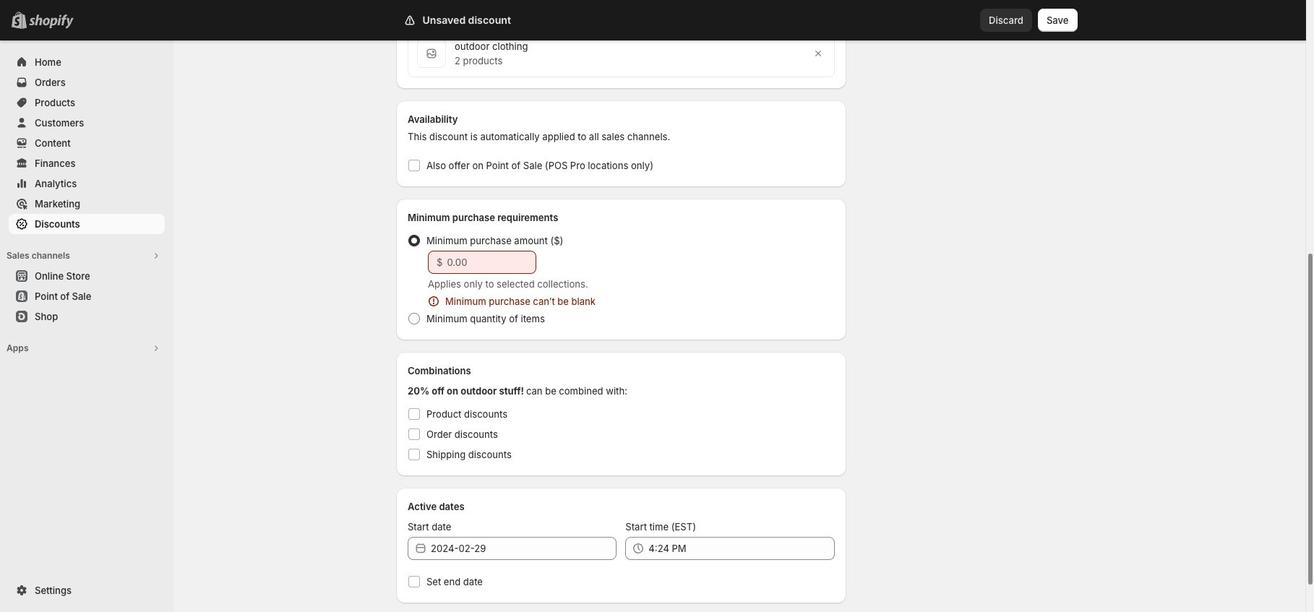 Task type: locate. For each thing, give the bounding box(es) containing it.
0.00 text field
[[447, 251, 537, 274]]

shopify image
[[29, 14, 74, 29]]

YYYY-MM-DD text field
[[431, 537, 617, 560]]



Task type: describe. For each thing, give the bounding box(es) containing it.
Enter time text field
[[649, 537, 835, 560]]



Task type: vqa. For each thing, say whether or not it's contained in the screenshot.
YYYY-MM-DD text field
yes



